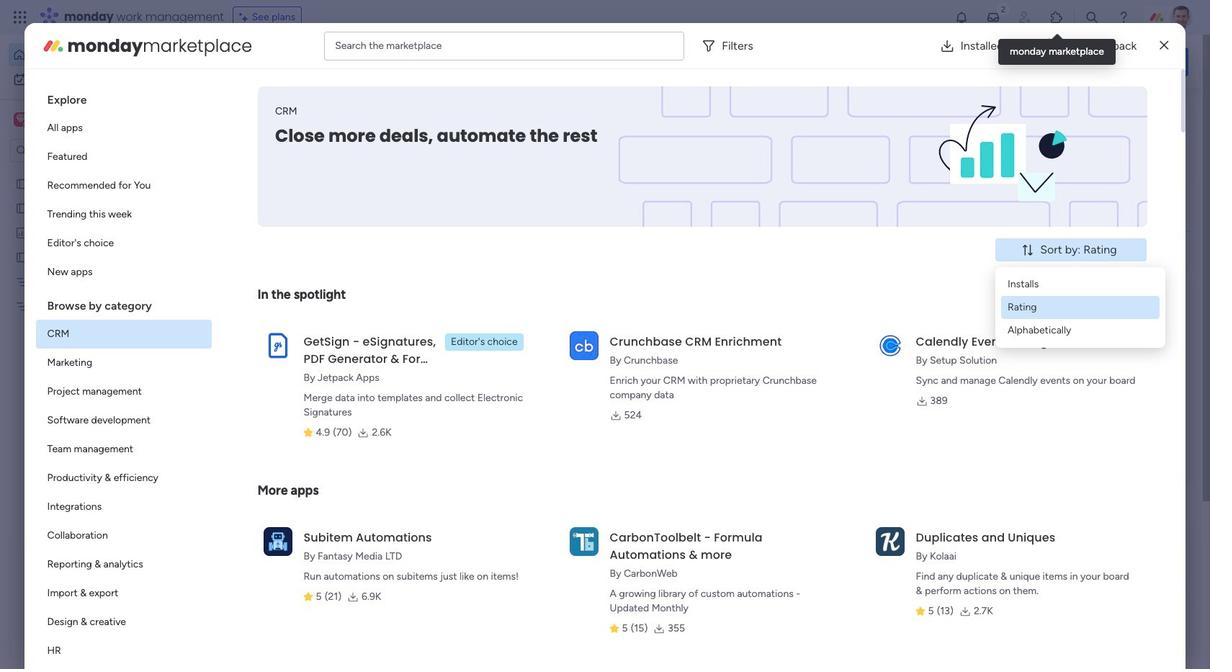 Task type: vqa. For each thing, say whether or not it's contained in the screenshot.
component icon to the right
no



Task type: locate. For each thing, give the bounding box(es) containing it.
1 circle o image from the top
[[994, 172, 1003, 183]]

app logo image
[[263, 331, 292, 360], [569, 331, 598, 360], [876, 331, 904, 360], [569, 527, 598, 556], [263, 527, 292, 556], [876, 527, 904, 556]]

update feed image
[[986, 10, 1000, 24]]

0 vertical spatial circle o image
[[994, 172, 1003, 183]]

0 vertical spatial heading
[[36, 81, 211, 114]]

1 vertical spatial circle o image
[[994, 190, 1003, 201]]

0 horizontal spatial monday marketplace image
[[41, 34, 65, 57]]

select product image
[[13, 10, 27, 24]]

circle o image
[[994, 172, 1003, 183], [994, 190, 1003, 201]]

terry turtle image
[[1170, 6, 1193, 29]]

public board image down public dashboard icon
[[15, 250, 29, 264]]

0 vertical spatial public board image
[[15, 176, 29, 190]]

1 horizontal spatial monday marketplace image
[[1049, 10, 1064, 24]]

heading
[[36, 81, 211, 114], [36, 287, 211, 320]]

notifications image
[[954, 10, 969, 24]]

public board image up public board image
[[15, 176, 29, 190]]

2 public board image from the top
[[15, 250, 29, 264]]

0 vertical spatial check circle image
[[994, 135, 1003, 146]]

quick search results list box
[[223, 135, 938, 502]]

getting started element
[[972, 525, 1188, 583]]

1 vertical spatial heading
[[36, 287, 211, 320]]

1 vertical spatial check circle image
[[994, 154, 1003, 164]]

1 public board image from the top
[[15, 176, 29, 190]]

v2 user feedback image
[[984, 53, 995, 70]]

monday marketplace image
[[1049, 10, 1064, 24], [41, 34, 65, 57]]

workspace image
[[16, 112, 26, 127]]

option
[[9, 43, 175, 66], [9, 68, 175, 91], [36, 114, 211, 143], [36, 143, 211, 171], [0, 170, 184, 173], [36, 171, 211, 200], [36, 200, 211, 229], [36, 229, 211, 258], [36, 258, 211, 287], [36, 320, 211, 349], [36, 349, 211, 377], [36, 377, 211, 406], [36, 406, 211, 435], [36, 435, 211, 464], [36, 464, 211, 493], [36, 493, 211, 521], [36, 521, 211, 550], [36, 550, 211, 579], [36, 579, 211, 608], [36, 608, 211, 637], [36, 637, 211, 666]]

public board image
[[15, 201, 29, 215]]

2 check circle image from the top
[[994, 154, 1003, 164]]

list box
[[36, 81, 211, 669], [0, 168, 184, 512]]

2 image
[[997, 1, 1010, 17]]

check circle image
[[994, 135, 1003, 146], [994, 154, 1003, 164]]

1 vertical spatial public board image
[[15, 250, 29, 264]]

banner logo image
[[867, 86, 1130, 227]]

see plans image
[[239, 9, 252, 25]]

public board image
[[15, 176, 29, 190], [15, 250, 29, 264]]



Task type: describe. For each thing, give the bounding box(es) containing it.
dapulse x slim image
[[1160, 37, 1169, 54]]

1 check circle image from the top
[[994, 135, 1003, 146]]

2 element
[[368, 542, 385, 560]]

search everything image
[[1085, 10, 1099, 24]]

workspace image
[[14, 112, 28, 127]]

dapulse x slim image
[[1167, 104, 1184, 122]]

1 vertical spatial monday marketplace image
[[41, 34, 65, 57]]

templates image image
[[985, 290, 1175, 389]]

public dashboard image
[[15, 225, 29, 239]]

menu menu
[[1001, 273, 1160, 342]]

0 vertical spatial monday marketplace image
[[1049, 10, 1064, 24]]

1 heading from the top
[[36, 81, 211, 114]]

Search in workspace field
[[30, 142, 120, 159]]

2 heading from the top
[[36, 287, 211, 320]]

v2 bolt switch image
[[1096, 54, 1105, 70]]

help image
[[1116, 10, 1131, 24]]

2 circle o image from the top
[[994, 190, 1003, 201]]

workspace selection element
[[14, 111, 120, 130]]



